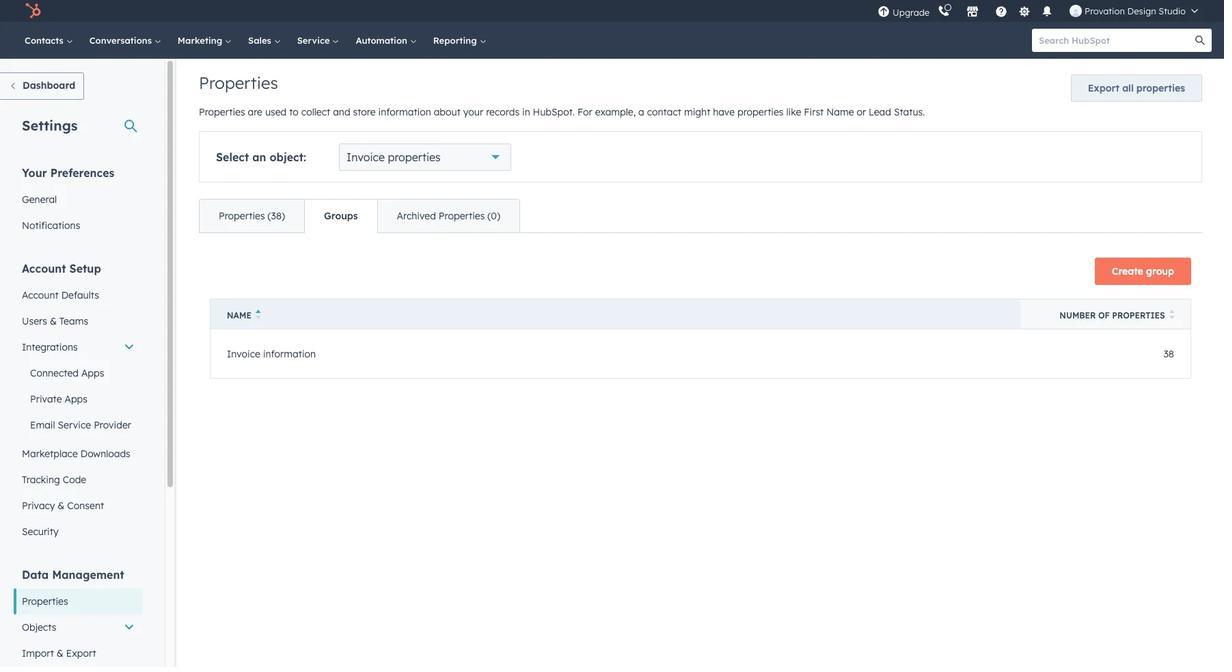 Task type: describe. For each thing, give the bounding box(es) containing it.
properties inside button
[[1113, 310, 1165, 321]]

collect
[[301, 106, 330, 118]]

(0)
[[488, 210, 500, 222]]

import & export
[[22, 648, 96, 660]]

example,
[[595, 106, 636, 118]]

archived properties (0)
[[397, 210, 500, 222]]

provider
[[94, 419, 131, 431]]

automation link
[[348, 22, 425, 59]]

reporting
[[433, 35, 480, 46]]

users & teams link
[[14, 308, 143, 334]]

downloads
[[81, 448, 130, 460]]

data management
[[22, 568, 124, 582]]

records
[[486, 106, 520, 118]]

conversations
[[89, 35, 154, 46]]

account setup
[[22, 262, 101, 276]]

to
[[289, 106, 299, 118]]

tracking
[[22, 474, 60, 486]]

settings link
[[1016, 4, 1033, 18]]

properties inside 'data management' element
[[22, 596, 68, 608]]

contacts link
[[16, 22, 81, 59]]

management
[[52, 568, 124, 582]]

tab list containing properties (38)
[[199, 199, 520, 233]]

reporting link
[[425, 22, 495, 59]]

teams
[[59, 315, 88, 328]]

provation design studio
[[1085, 5, 1186, 16]]

status.
[[894, 106, 925, 118]]

invoice properties
[[347, 150, 441, 164]]

calling icon image
[[938, 5, 950, 18]]

select an object:
[[216, 150, 306, 164]]

apps for private apps
[[65, 393, 88, 405]]

0 vertical spatial name
[[827, 106, 854, 118]]

properties left like
[[738, 106, 784, 118]]

private
[[30, 393, 62, 405]]

object:
[[270, 150, 306, 164]]

are
[[248, 106, 263, 118]]

notifications link
[[14, 213, 143, 239]]

privacy & consent link
[[14, 493, 143, 519]]

email service provider
[[30, 419, 131, 431]]

properties left are
[[199, 106, 245, 118]]

connected
[[30, 367, 79, 379]]

1 horizontal spatial service
[[297, 35, 333, 46]]

an
[[252, 150, 266, 164]]

marketing
[[178, 35, 225, 46]]

hubspot link
[[16, 3, 51, 19]]

like
[[787, 106, 802, 118]]

invoice for invoice information
[[227, 348, 260, 360]]

& for teams
[[50, 315, 57, 328]]

code
[[63, 474, 86, 486]]

have
[[713, 106, 735, 118]]

privacy & consent
[[22, 500, 104, 512]]

export inside "link"
[[66, 648, 96, 660]]

sales
[[248, 35, 274, 46]]

groups
[[324, 210, 358, 222]]

properties inside popup button
[[388, 150, 441, 164]]

upgrade image
[[878, 6, 890, 18]]

email service provider link
[[14, 412, 143, 438]]

connected apps
[[30, 367, 104, 379]]

press to sort. element
[[1170, 310, 1175, 321]]

create group button
[[1095, 258, 1192, 285]]

1 vertical spatial information
[[263, 348, 316, 360]]

number
[[1060, 310, 1096, 321]]

invoice for invoice properties
[[347, 150, 385, 164]]

account for account defaults
[[22, 289, 59, 302]]

number of properties button
[[1021, 299, 1191, 329]]

tracking code
[[22, 474, 86, 486]]

properties left the (0)
[[439, 210, 485, 222]]

service link
[[289, 22, 348, 59]]

james peterson image
[[1070, 5, 1082, 17]]

or
[[857, 106, 866, 118]]

search image
[[1196, 36, 1205, 45]]

design
[[1128, 5, 1157, 16]]

properties (38)
[[219, 210, 285, 222]]

properties are used to collect and store information about your records in hubspot. for example, a contact might have properties like first name or lead status.
[[199, 106, 925, 118]]

(38)
[[268, 210, 285, 222]]

export all properties
[[1088, 82, 1186, 94]]

conversations link
[[81, 22, 169, 59]]

connected apps link
[[14, 360, 143, 386]]

objects button
[[14, 615, 143, 641]]

account setup element
[[14, 261, 143, 545]]

properties up are
[[199, 72, 278, 93]]

dashboard link
[[0, 72, 84, 100]]

38
[[1164, 348, 1175, 360]]

marketplaces button
[[959, 0, 987, 22]]



Task type: vqa. For each thing, say whether or not it's contained in the screenshot.
Service Hub Starter Starter
no



Task type: locate. For each thing, give the bounding box(es) containing it.
properties link
[[14, 589, 143, 615]]

settings
[[22, 117, 78, 134]]

data
[[22, 568, 49, 582]]

apps
[[81, 367, 104, 379], [65, 393, 88, 405]]

might
[[684, 106, 711, 118]]

defaults
[[61, 289, 99, 302]]

export left all
[[1088, 82, 1120, 94]]

create group
[[1112, 265, 1175, 278]]

press to sort. image
[[1170, 310, 1175, 319]]

service inside account setup element
[[58, 419, 91, 431]]

1 account from the top
[[22, 262, 66, 276]]

1 vertical spatial service
[[58, 419, 91, 431]]

tracking code link
[[14, 467, 143, 493]]

ascending sort. press to sort descending. element
[[256, 310, 261, 321]]

data management element
[[14, 568, 143, 667]]

search button
[[1189, 29, 1212, 52]]

apps down 'integrations' button
[[81, 367, 104, 379]]

1 vertical spatial account
[[22, 289, 59, 302]]

apps up 'email service provider' link
[[65, 393, 88, 405]]

store
[[353, 106, 376, 118]]

1 horizontal spatial information
[[378, 106, 431, 118]]

users
[[22, 315, 47, 328]]

hubspot.
[[533, 106, 575, 118]]

1 vertical spatial apps
[[65, 393, 88, 405]]

invoice
[[347, 150, 385, 164], [227, 348, 260, 360]]

1 horizontal spatial name
[[827, 106, 854, 118]]

& right import
[[57, 648, 63, 660]]

private apps
[[30, 393, 88, 405]]

properties right all
[[1137, 82, 1186, 94]]

security link
[[14, 519, 143, 545]]

0 vertical spatial export
[[1088, 82, 1120, 94]]

first
[[804, 106, 824, 118]]

ascending sort. press to sort descending. image
[[256, 310, 261, 319]]

lead
[[869, 106, 892, 118]]

tab panel
[[199, 232, 1203, 401]]

marketplace downloads link
[[14, 441, 143, 467]]

1 vertical spatial invoice
[[227, 348, 260, 360]]

export all properties button
[[1071, 75, 1203, 102]]

contacts
[[25, 35, 66, 46]]

general
[[22, 194, 57, 206]]

properties left press to sort. element
[[1113, 310, 1165, 321]]

upgrade
[[893, 6, 930, 17]]

select
[[216, 150, 249, 164]]

invoice properties button
[[339, 144, 511, 171]]

0 vertical spatial &
[[50, 315, 57, 328]]

information
[[378, 106, 431, 118], [263, 348, 316, 360]]

menu containing provation design studio
[[877, 0, 1208, 22]]

account up users
[[22, 289, 59, 302]]

& for consent
[[58, 500, 65, 512]]

properties up objects
[[22, 596, 68, 608]]

0 horizontal spatial service
[[58, 419, 91, 431]]

help button
[[990, 0, 1013, 22]]

account defaults link
[[14, 282, 143, 308]]

and
[[333, 106, 350, 118]]

0 vertical spatial apps
[[81, 367, 104, 379]]

automation
[[356, 35, 410, 46]]

1 vertical spatial export
[[66, 648, 96, 660]]

tab list
[[199, 199, 520, 233]]

2 vertical spatial &
[[57, 648, 63, 660]]

account for account setup
[[22, 262, 66, 276]]

group
[[1147, 265, 1175, 278]]

provation design studio button
[[1062, 0, 1207, 22]]

name
[[827, 106, 854, 118], [227, 310, 252, 321]]

tab panel containing create group
[[199, 232, 1203, 401]]

properties down the 'about'
[[388, 150, 441, 164]]

service right sales link
[[297, 35, 333, 46]]

name left or
[[827, 106, 854, 118]]

archived
[[397, 210, 436, 222]]

service down private apps link
[[58, 419, 91, 431]]

1 vertical spatial &
[[58, 500, 65, 512]]

settings image
[[1019, 6, 1031, 18]]

0 vertical spatial invoice
[[347, 150, 385, 164]]

of
[[1099, 310, 1110, 321]]

consent
[[67, 500, 104, 512]]

1 vertical spatial name
[[227, 310, 252, 321]]

0 horizontal spatial name
[[227, 310, 252, 321]]

properties (38) link
[[200, 200, 304, 232]]

invoice inside popup button
[[347, 150, 385, 164]]

setup
[[69, 262, 101, 276]]

export inside "button"
[[1088, 82, 1120, 94]]

create
[[1112, 265, 1144, 278]]

& inside "link"
[[57, 648, 63, 660]]

export down objects button
[[66, 648, 96, 660]]

studio
[[1159, 5, 1186, 16]]

privacy
[[22, 500, 55, 512]]

provation
[[1085, 5, 1125, 16]]

account defaults
[[22, 289, 99, 302]]

apps for connected apps
[[81, 367, 104, 379]]

import
[[22, 648, 54, 660]]

all
[[1123, 82, 1134, 94]]

general link
[[14, 187, 143, 213]]

0 vertical spatial account
[[22, 262, 66, 276]]

marketplaces image
[[967, 6, 979, 18]]

1 horizontal spatial invoice
[[347, 150, 385, 164]]

used
[[265, 106, 287, 118]]

name inside button
[[227, 310, 252, 321]]

name left "ascending sort. press to sort descending." element
[[227, 310, 252, 321]]

integrations
[[22, 341, 78, 354]]

notifications image
[[1041, 6, 1054, 18]]

preferences
[[50, 166, 114, 180]]

your
[[463, 106, 484, 118]]

0 horizontal spatial export
[[66, 648, 96, 660]]

1 horizontal spatial export
[[1088, 82, 1120, 94]]

& right users
[[50, 315, 57, 328]]

0 horizontal spatial invoice
[[227, 348, 260, 360]]

calling icon button
[[933, 2, 956, 20]]

hubspot image
[[25, 3, 41, 19]]

contact
[[647, 106, 682, 118]]

0 vertical spatial information
[[378, 106, 431, 118]]

invoice information
[[227, 348, 316, 360]]

dashboard
[[23, 79, 75, 92]]

marketplace downloads
[[22, 448, 130, 460]]

& for export
[[57, 648, 63, 660]]

marketplace
[[22, 448, 78, 460]]

0 vertical spatial service
[[297, 35, 333, 46]]

account up "account defaults"
[[22, 262, 66, 276]]

menu
[[877, 0, 1208, 22]]

account
[[22, 262, 66, 276], [22, 289, 59, 302]]

0 horizontal spatial information
[[263, 348, 316, 360]]

about
[[434, 106, 461, 118]]

import & export link
[[14, 641, 143, 667]]

users & teams
[[22, 315, 88, 328]]

invoice down store
[[347, 150, 385, 164]]

Search HubSpot search field
[[1032, 29, 1200, 52]]

a
[[639, 106, 645, 118]]

2 account from the top
[[22, 289, 59, 302]]

service
[[297, 35, 333, 46], [58, 419, 91, 431]]

your preferences element
[[14, 165, 143, 239]]

name button
[[210, 299, 1021, 329]]

for
[[578, 106, 593, 118]]

archived properties (0) link
[[377, 200, 520, 232]]

private apps link
[[14, 386, 143, 412]]

help image
[[996, 6, 1008, 18]]

properties inside "button"
[[1137, 82, 1186, 94]]

invoice down "ascending sort. press to sort descending." element
[[227, 348, 260, 360]]

export
[[1088, 82, 1120, 94], [66, 648, 96, 660]]

properties left the (38)
[[219, 210, 265, 222]]

your
[[22, 166, 47, 180]]

&
[[50, 315, 57, 328], [58, 500, 65, 512], [57, 648, 63, 660]]

security
[[22, 526, 59, 538]]

& right privacy
[[58, 500, 65, 512]]

marketing link
[[169, 22, 240, 59]]

notifications
[[22, 219, 80, 232]]



